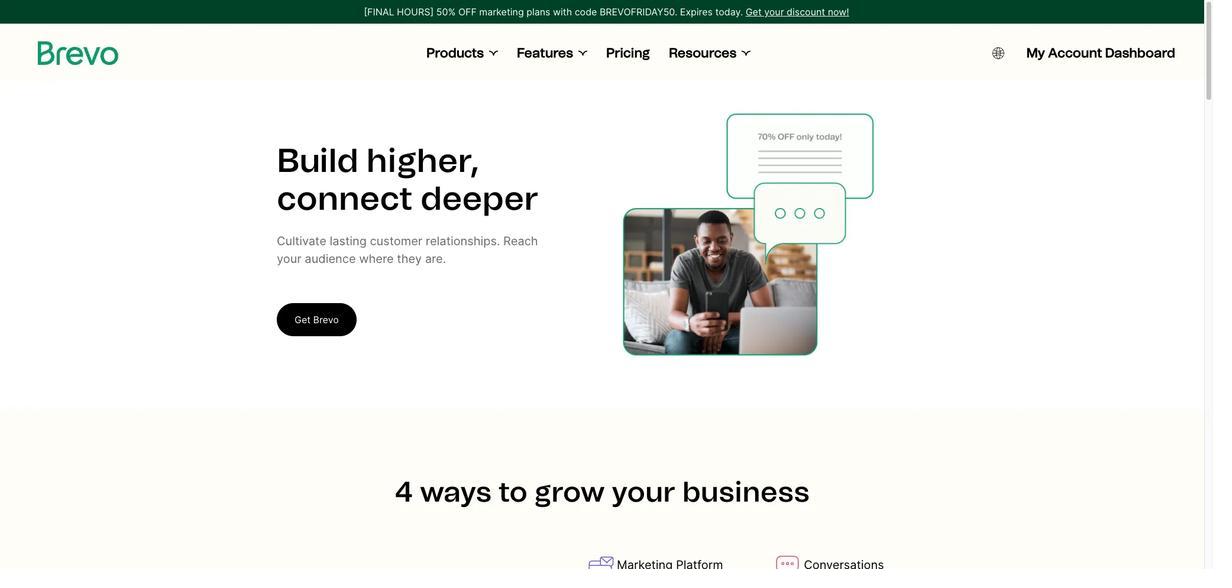Task type: locate. For each thing, give the bounding box(es) containing it.
get left brevo
[[295, 314, 311, 326]]

build
[[277, 141, 359, 180]]

get your discount now! link
[[746, 5, 849, 19]]

my
[[1027, 45, 1045, 61]]

brevo
[[313, 314, 339, 326]]

products
[[427, 45, 484, 61]]

2 vertical spatial your
[[612, 475, 676, 509]]

expires
[[680, 6, 713, 18]]

grow
[[534, 475, 605, 509]]

today.
[[716, 6, 743, 18]]

higher,
[[366, 141, 479, 180]]

0 horizontal spatial get
[[295, 314, 311, 326]]

your
[[764, 6, 784, 18], [277, 252, 302, 266], [612, 475, 676, 509]]

0 vertical spatial get
[[746, 6, 762, 18]]

discount
[[787, 6, 825, 18]]

customer
[[370, 234, 423, 248]]

ways
[[420, 475, 492, 509]]

0 horizontal spatial your
[[277, 252, 302, 266]]

connect
[[277, 179, 413, 218]]

are.
[[425, 252, 446, 266]]

pricing
[[606, 45, 650, 61]]

0 vertical spatial your
[[764, 6, 784, 18]]

1 vertical spatial your
[[277, 252, 302, 266]]

to
[[498, 475, 528, 509]]

brevo image
[[38, 41, 118, 65]]

1 horizontal spatial get
[[746, 6, 762, 18]]

2 horizontal spatial your
[[764, 6, 784, 18]]

50%
[[436, 6, 456, 18]]

get
[[746, 6, 762, 18], [295, 314, 311, 326]]

products link
[[427, 45, 498, 62]]

resources link
[[669, 45, 751, 62]]

[final hours] 50% off marketing plans with code brevofriday50. expires today. get your discount now!
[[364, 6, 849, 18]]

4
[[395, 475, 413, 509]]

hours]
[[397, 6, 434, 18]]

get right the today.
[[746, 6, 762, 18]]

cultivate
[[277, 234, 326, 248]]

4 ways to grow your business
[[395, 475, 810, 509]]

features
[[517, 45, 573, 61]]



Task type: describe. For each thing, give the bounding box(es) containing it.
plans
[[527, 6, 550, 18]]

brevofriday50.
[[600, 6, 678, 18]]

relationships.
[[426, 234, 500, 248]]

marketing
[[479, 6, 524, 18]]

deeper
[[421, 179, 539, 218]]

with
[[553, 6, 572, 18]]

get brevo link
[[277, 304, 357, 337]]

where
[[359, 252, 394, 266]]

they
[[397, 252, 422, 266]]

get brevo
[[295, 314, 339, 326]]

my account dashboard link
[[1027, 45, 1176, 62]]

off
[[458, 6, 477, 18]]

business
[[683, 475, 810, 509]]

features link
[[517, 45, 588, 62]]

reach
[[504, 234, 538, 248]]

[final
[[364, 6, 394, 18]]

account
[[1048, 45, 1102, 61]]

now!
[[828, 6, 849, 18]]

dashboard
[[1105, 45, 1176, 61]]

lasting
[[330, 234, 367, 248]]

audience
[[305, 252, 356, 266]]

pricing link
[[606, 45, 650, 62]]

code
[[575, 6, 597, 18]]

1 horizontal spatial your
[[612, 475, 676, 509]]

my account dashboard
[[1027, 45, 1176, 61]]

resources
[[669, 45, 737, 61]]

build higher, connect deeper
[[277, 141, 539, 218]]

button image
[[992, 47, 1004, 59]]

cultivate lasting customer relationships. reach your audience where they are.
[[277, 234, 538, 266]]

1 vertical spatial get
[[295, 314, 311, 326]]

your inside cultivate lasting customer relationships. reach your audience where they are.
[[277, 252, 302, 266]]



Task type: vqa. For each thing, say whether or not it's contained in the screenshot.
marketing
yes



